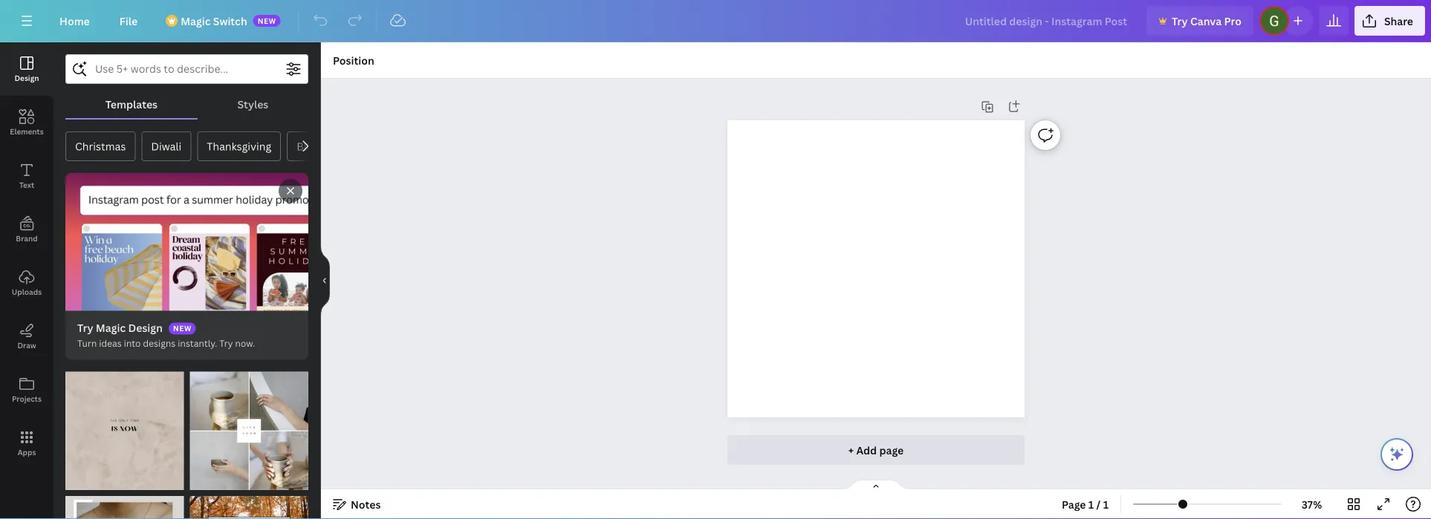 Task type: locate. For each thing, give the bounding box(es) containing it.
brand
[[16, 233, 38, 243]]

minimal square photo collage photography instagram post group
[[190, 363, 309, 491]]

0 vertical spatial try
[[1172, 14, 1189, 28]]

file button
[[108, 6, 150, 36]]

diwali
[[151, 139, 182, 154]]

magic switch
[[181, 14, 247, 28]]

instantly.
[[178, 338, 217, 350]]

text button
[[0, 149, 54, 203]]

try up turn
[[77, 321, 93, 335]]

cream elegant new arrival instagram post image
[[65, 497, 184, 520]]

new
[[258, 16, 276, 26], [173, 324, 192, 334]]

orange natural fall quote instagram post image
[[190, 497, 309, 520]]

new up the instantly.
[[173, 324, 192, 334]]

0 vertical spatial design
[[14, 73, 39, 83]]

page
[[1062, 498, 1087, 512]]

add
[[857, 443, 877, 458]]

try left the canva
[[1172, 14, 1189, 28]]

1 vertical spatial try
[[77, 321, 93, 335]]

canva
[[1191, 14, 1222, 28]]

0 horizontal spatial new
[[173, 324, 192, 334]]

0 vertical spatial magic
[[181, 14, 211, 28]]

0 horizontal spatial design
[[14, 73, 39, 83]]

+ add page button
[[728, 436, 1025, 465]]

2 1 from the left
[[1104, 498, 1109, 512]]

main menu bar
[[0, 0, 1432, 42]]

/
[[1097, 498, 1101, 512]]

show pages image
[[841, 480, 912, 491]]

notes button
[[327, 493, 387, 517]]

home
[[59, 14, 90, 28]]

file
[[120, 14, 138, 28]]

magic
[[181, 14, 211, 28], [96, 321, 126, 335]]

1 vertical spatial design
[[128, 321, 163, 335]]

uploads
[[12, 287, 42, 297]]

design up into
[[128, 321, 163, 335]]

new right switch
[[258, 16, 276, 26]]

projects button
[[0, 364, 54, 417]]

apps button
[[0, 417, 54, 471]]

new inside main "menu bar"
[[258, 16, 276, 26]]

1 left /
[[1089, 498, 1095, 512]]

brand button
[[0, 203, 54, 256]]

design inside button
[[14, 73, 39, 83]]

try magic design
[[77, 321, 163, 335]]

hide image
[[320, 245, 330, 317]]

1 horizontal spatial design
[[128, 321, 163, 335]]

styles button
[[198, 90, 309, 118]]

christmas button
[[65, 132, 136, 161]]

elements button
[[0, 96, 54, 149]]

friday
[[326, 139, 356, 154]]

position button
[[327, 48, 380, 72]]

Design title text field
[[954, 6, 1141, 36]]

instagram post for a summer holiday promo image
[[65, 173, 309, 311]]

try inside button
[[1172, 14, 1189, 28]]

try left now.
[[220, 338, 233, 350]]

2 vertical spatial try
[[220, 338, 233, 350]]

0 horizontal spatial magic
[[96, 321, 126, 335]]

try canva pro button
[[1147, 6, 1254, 36]]

design
[[14, 73, 39, 83], [128, 321, 163, 335]]

Use 5+ words to describe... search field
[[95, 55, 279, 83]]

diwali button
[[142, 132, 191, 161]]

magic up ideas
[[96, 321, 126, 335]]

0 horizontal spatial try
[[77, 321, 93, 335]]

1
[[1089, 498, 1095, 512], [1104, 498, 1109, 512]]

into
[[124, 338, 141, 350]]

neutral minimalist simple elegant marble quote instagram post group
[[65, 363, 184, 491]]

try
[[1172, 14, 1189, 28], [77, 321, 93, 335], [220, 338, 233, 350]]

1 horizontal spatial 1
[[1104, 498, 1109, 512]]

try canva pro
[[1172, 14, 1242, 28]]

magic left switch
[[181, 14, 211, 28]]

try for try canva pro
[[1172, 14, 1189, 28]]

0 vertical spatial new
[[258, 16, 276, 26]]

designs
[[143, 338, 176, 350]]

37%
[[1302, 498, 1323, 512]]

design up elements button
[[14, 73, 39, 83]]

cream elegant new arrival instagram post group
[[65, 488, 184, 520]]

0 horizontal spatial 1
[[1089, 498, 1095, 512]]

1 right /
[[1104, 498, 1109, 512]]

1 horizontal spatial new
[[258, 16, 276, 26]]

pro
[[1225, 14, 1242, 28]]

2 horizontal spatial try
[[1172, 14, 1189, 28]]

1 vertical spatial magic
[[96, 321, 126, 335]]

1 horizontal spatial magic
[[181, 14, 211, 28]]

notes
[[351, 498, 381, 512]]

magic inside main "menu bar"
[[181, 14, 211, 28]]

apps
[[18, 448, 36, 458]]

+ add page
[[849, 443, 904, 458]]

home link
[[48, 6, 102, 36]]



Task type: vqa. For each thing, say whether or not it's contained in the screenshot.
works,
no



Task type: describe. For each thing, give the bounding box(es) containing it.
1 1 from the left
[[1089, 498, 1095, 512]]

ideas
[[99, 338, 122, 350]]

thanksgiving
[[207, 139, 272, 154]]

styles
[[237, 97, 269, 111]]

share
[[1385, 14, 1414, 28]]

turn
[[77, 338, 97, 350]]

design button
[[0, 42, 54, 96]]

+
[[849, 443, 854, 458]]

minimal square photo collage photography instagram post image
[[190, 372, 309, 491]]

share button
[[1355, 6, 1426, 36]]

thanksgiving button
[[197, 132, 281, 161]]

draw button
[[0, 310, 54, 364]]

orange natural fall quote instagram post group
[[190, 488, 309, 520]]

page 1 / 1
[[1062, 498, 1109, 512]]

elements
[[10, 126, 44, 136]]

christmas
[[75, 139, 126, 154]]

draw
[[17, 341, 36, 351]]

position
[[333, 53, 374, 67]]

try for try magic design
[[77, 321, 93, 335]]

canva assistant image
[[1389, 446, 1407, 464]]

projects
[[12, 394, 42, 404]]

black friday
[[297, 139, 356, 154]]

uploads button
[[0, 256, 54, 310]]

37% button
[[1288, 493, 1337, 517]]

page
[[880, 443, 904, 458]]

neutral minimalist simple elegant marble quote instagram post image
[[65, 372, 184, 491]]

now.
[[235, 338, 255, 350]]

1 vertical spatial new
[[173, 324, 192, 334]]

black
[[297, 139, 324, 154]]

text
[[19, 180, 34, 190]]

templates
[[105, 97, 158, 111]]

switch
[[213, 14, 247, 28]]

turn ideas into designs instantly. try now.
[[77, 338, 255, 350]]

templates button
[[65, 90, 198, 118]]

1 horizontal spatial try
[[220, 338, 233, 350]]

black friday button
[[287, 132, 365, 161]]

side panel tab list
[[0, 42, 54, 471]]



